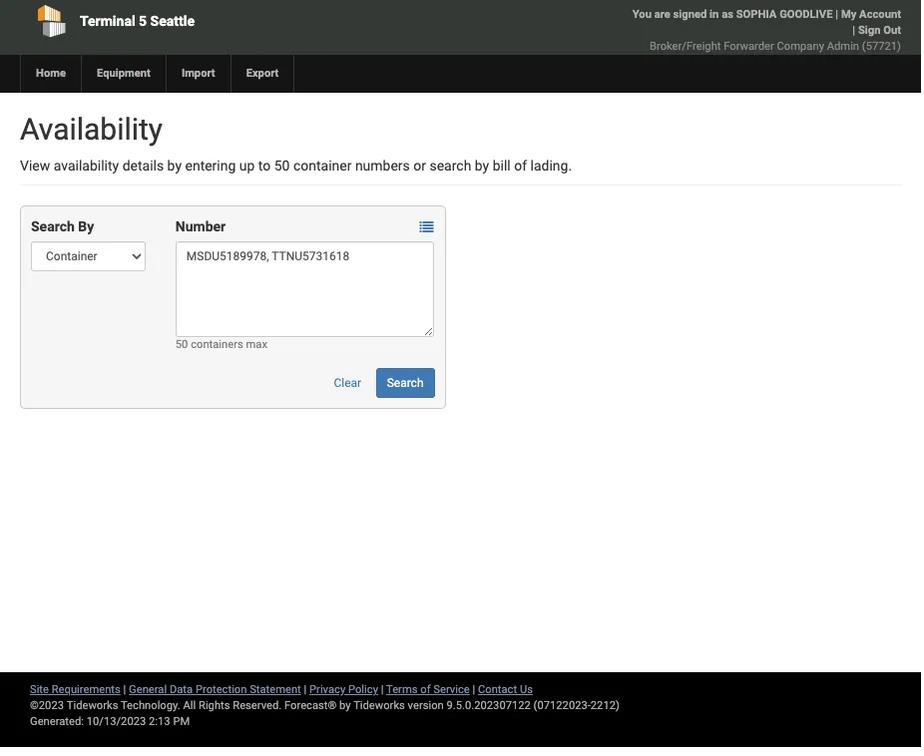 Task type: vqa. For each thing, say whether or not it's contained in the screenshot.
'©2023 Tideworks Technology. All Rights Reserved.'
no



Task type: locate. For each thing, give the bounding box(es) containing it.
0 vertical spatial search
[[31, 219, 75, 235]]

1 horizontal spatial search
[[387, 376, 424, 390]]

search
[[31, 219, 75, 235], [387, 376, 424, 390]]

by
[[167, 158, 182, 174], [475, 158, 489, 174], [339, 700, 351, 713]]

my account link
[[841, 8, 901, 21]]

as
[[722, 8, 734, 21]]

1 horizontal spatial by
[[339, 700, 351, 713]]

1 vertical spatial of
[[421, 684, 431, 697]]

of
[[514, 158, 527, 174], [421, 684, 431, 697]]

site
[[30, 684, 49, 697]]

seattle
[[150, 13, 195, 29]]

generated:
[[30, 716, 84, 729]]

0 vertical spatial of
[[514, 158, 527, 174]]

sign out link
[[858, 24, 901, 37]]

terminal 5 seattle
[[80, 13, 195, 29]]

1 vertical spatial search
[[387, 376, 424, 390]]

signed
[[673, 8, 707, 21]]

|
[[836, 8, 839, 21], [853, 24, 856, 37], [123, 684, 126, 697], [304, 684, 307, 697], [381, 684, 384, 697], [473, 684, 475, 697]]

1 vertical spatial 50
[[176, 338, 188, 351]]

equipment link
[[81, 55, 166, 93]]

containers
[[191, 338, 243, 351]]

policy
[[348, 684, 378, 697]]

general
[[129, 684, 167, 697]]

2:13
[[149, 716, 170, 729]]

by right details
[[167, 158, 182, 174]]

sophia
[[736, 8, 777, 21]]

0 horizontal spatial of
[[421, 684, 431, 697]]

site requirements | general data protection statement | privacy policy | terms of service | contact us ©2023 tideworks technology. all rights reserved. forecast® by tideworks version 9.5.0.202307122 (07122023-2212) generated: 10/13/2023 2:13 pm
[[30, 684, 620, 729]]

0 horizontal spatial by
[[167, 158, 182, 174]]

export
[[246, 67, 279, 80]]

0 vertical spatial 50
[[274, 158, 290, 174]]

view availability details by entering up to 50 container numbers or search by bill of lading.
[[20, 158, 572, 174]]

search inside button
[[387, 376, 424, 390]]

2 horizontal spatial by
[[475, 158, 489, 174]]

availability
[[54, 158, 119, 174]]

admin
[[827, 40, 860, 53]]

0 horizontal spatial search
[[31, 219, 75, 235]]

search button
[[376, 368, 435, 398]]

Number text field
[[176, 242, 435, 337]]

import
[[182, 67, 215, 80]]

statement
[[250, 684, 301, 697]]

50 right to
[[274, 158, 290, 174]]

search left by
[[31, 219, 75, 235]]

are
[[655, 8, 671, 21]]

50
[[274, 158, 290, 174], [176, 338, 188, 351]]

of up version
[[421, 684, 431, 697]]

company
[[777, 40, 825, 53]]

clear
[[334, 376, 362, 390]]

search by
[[31, 219, 94, 235]]

in
[[710, 8, 719, 21]]

privacy
[[310, 684, 346, 697]]

my
[[841, 8, 857, 21]]

search right clear button
[[387, 376, 424, 390]]

by left bill
[[475, 158, 489, 174]]

50 left containers
[[176, 338, 188, 351]]

by down privacy policy link
[[339, 700, 351, 713]]

0 horizontal spatial 50
[[176, 338, 188, 351]]

of right bill
[[514, 158, 527, 174]]

terminal 5 seattle link
[[20, 0, 370, 42]]

pm
[[173, 716, 190, 729]]

show list image
[[420, 221, 434, 235]]

us
[[520, 684, 533, 697]]

search
[[430, 158, 472, 174]]

out
[[884, 24, 901, 37]]

rights
[[199, 700, 230, 713]]

forecast®
[[285, 700, 337, 713]]

privacy policy link
[[310, 684, 378, 697]]

home
[[36, 67, 66, 80]]

max
[[246, 338, 268, 351]]

service
[[434, 684, 470, 697]]

forwarder
[[724, 40, 775, 53]]

you
[[633, 8, 652, 21]]

1 horizontal spatial of
[[514, 158, 527, 174]]

view
[[20, 158, 50, 174]]

search for search by
[[31, 219, 75, 235]]

(57721)
[[862, 40, 901, 53]]



Task type: describe. For each thing, give the bounding box(es) containing it.
(07122023-
[[534, 700, 591, 713]]

terminal
[[80, 13, 135, 29]]

| up 9.5.0.202307122
[[473, 684, 475, 697]]

import link
[[166, 55, 230, 93]]

data
[[170, 684, 193, 697]]

details
[[122, 158, 164, 174]]

entering
[[185, 158, 236, 174]]

clear button
[[323, 368, 373, 398]]

equipment
[[97, 67, 151, 80]]

number
[[176, 219, 226, 235]]

tideworks
[[354, 700, 405, 713]]

numbers
[[355, 158, 410, 174]]

export link
[[230, 55, 294, 93]]

requirements
[[52, 684, 121, 697]]

bill
[[493, 158, 511, 174]]

sign
[[858, 24, 881, 37]]

broker/freight
[[650, 40, 721, 53]]

by inside site requirements | general data protection statement | privacy policy | terms of service | contact us ©2023 tideworks technology. all rights reserved. forecast® by tideworks version 9.5.0.202307122 (07122023-2212) generated: 10/13/2023 2:13 pm
[[339, 700, 351, 713]]

home link
[[20, 55, 81, 93]]

©2023 tideworks
[[30, 700, 118, 713]]

protection
[[196, 684, 247, 697]]

50 containers max
[[176, 338, 268, 351]]

reserved.
[[233, 700, 282, 713]]

container
[[293, 158, 352, 174]]

site requirements link
[[30, 684, 121, 697]]

contact
[[478, 684, 517, 697]]

all
[[183, 700, 196, 713]]

contact us link
[[478, 684, 533, 697]]

5
[[139, 13, 147, 29]]

| left sign
[[853, 24, 856, 37]]

10/13/2023
[[87, 716, 146, 729]]

to
[[258, 158, 271, 174]]

of inside site requirements | general data protection statement | privacy policy | terms of service | contact us ©2023 tideworks technology. all rights reserved. forecast® by tideworks version 9.5.0.202307122 (07122023-2212) generated: 10/13/2023 2:13 pm
[[421, 684, 431, 697]]

9.5.0.202307122
[[447, 700, 531, 713]]

| up tideworks
[[381, 684, 384, 697]]

| left my
[[836, 8, 839, 21]]

version
[[408, 700, 444, 713]]

availability
[[20, 112, 163, 147]]

account
[[860, 8, 901, 21]]

technology.
[[121, 700, 180, 713]]

by
[[78, 219, 94, 235]]

| up forecast®
[[304, 684, 307, 697]]

terms of service link
[[386, 684, 470, 697]]

1 horizontal spatial 50
[[274, 158, 290, 174]]

search for search
[[387, 376, 424, 390]]

lading.
[[531, 158, 572, 174]]

| left general
[[123, 684, 126, 697]]

2212)
[[591, 700, 620, 713]]

goodlive
[[780, 8, 833, 21]]

general data protection statement link
[[129, 684, 301, 697]]

up
[[239, 158, 255, 174]]

terms
[[386, 684, 418, 697]]

or
[[414, 158, 426, 174]]

you are signed in as sophia goodlive | my account | sign out broker/freight forwarder company admin (57721)
[[633, 8, 901, 53]]



